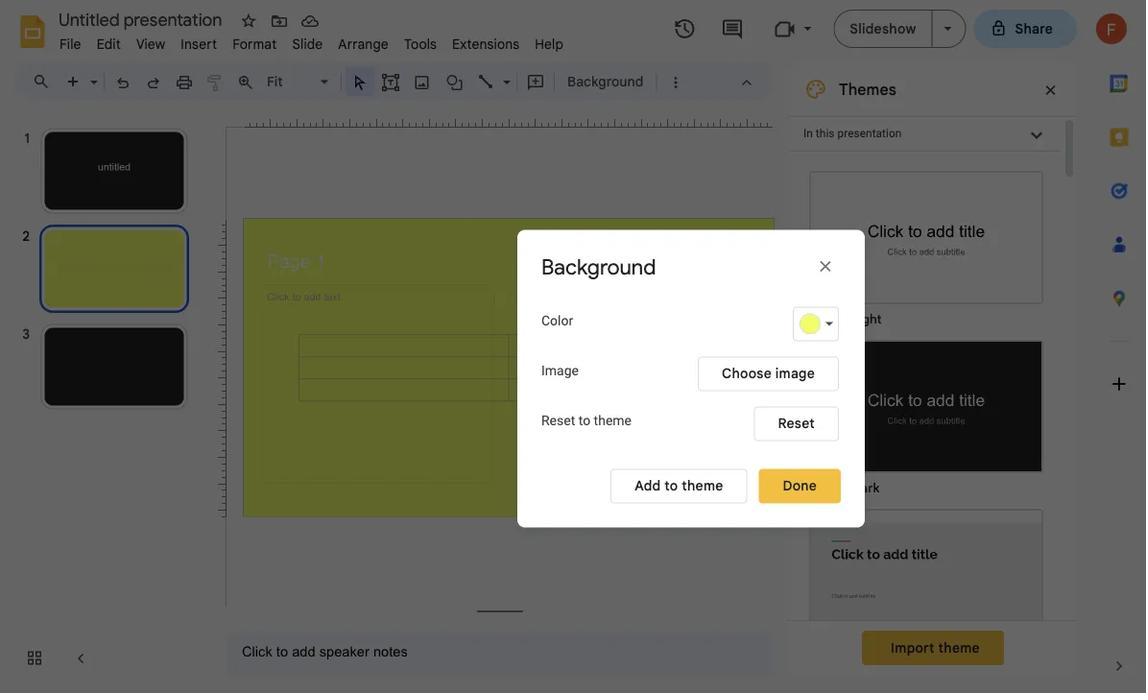 Task type: describe. For each thing, give the bounding box(es) containing it.
to for add
[[665, 478, 678, 494]]

theme inside button
[[938, 639, 980, 656]]

Simple Light radio
[[800, 161, 1053, 693]]

reset to theme
[[541, 413, 632, 429]]

reset for reset to theme
[[541, 413, 575, 429]]

add to theme button
[[611, 469, 747, 504]]

background heading
[[541, 254, 733, 281]]

simple for simple dark
[[809, 480, 849, 496]]

import
[[891, 639, 935, 656]]

background button
[[559, 67, 652, 96]]

main toolbar
[[57, 67, 691, 96]]

theme for add to theme
[[682, 478, 723, 494]]

choose image
[[722, 365, 815, 382]]

done button
[[759, 469, 841, 504]]

Rename text field
[[52, 8, 233, 31]]

tab list inside menu bar banner
[[1093, 57, 1146, 639]]

Simple Dark radio
[[800, 330, 1053, 499]]

background application
[[0, 0, 1146, 693]]

theme for reset to theme
[[594, 413, 632, 429]]

Menus field
[[24, 68, 66, 95]]

dark
[[852, 480, 880, 496]]

menu bar inside menu bar banner
[[52, 25, 571, 57]]

share. private to only me. image
[[990, 20, 1008, 37]]

streamline image
[[811, 511, 1042, 640]]

simple light
[[809, 312, 882, 327]]

Star checkbox
[[235, 8, 262, 35]]

color
[[541, 313, 573, 329]]

background dialog
[[517, 230, 865, 528]]



Task type: locate. For each thing, give the bounding box(es) containing it.
2 vertical spatial theme
[[938, 639, 980, 656]]

import theme button
[[862, 631, 1004, 665]]

done
[[783, 478, 817, 494]]

1 simple from the top
[[809, 312, 849, 327]]

to right add
[[665, 478, 678, 494]]

0 horizontal spatial theme
[[594, 413, 632, 429]]

add to theme
[[635, 478, 723, 494]]

1 horizontal spatial reset
[[778, 415, 815, 432]]

1 vertical spatial background
[[541, 254, 656, 281]]

import theme
[[891, 639, 980, 656]]

image
[[541, 363, 579, 379]]

tab list
[[1093, 57, 1146, 639]]

choose
[[722, 365, 772, 382]]

0 horizontal spatial to
[[579, 413, 591, 429]]

0 vertical spatial theme
[[594, 413, 632, 429]]

0 vertical spatial background
[[567, 73, 644, 90]]

1 vertical spatial theme
[[682, 478, 723, 494]]

to inside button
[[665, 478, 678, 494]]

simple dark
[[809, 480, 880, 496]]

themes
[[839, 80, 896, 99]]

reset
[[541, 413, 575, 429], [778, 415, 815, 432]]

0 vertical spatial to
[[579, 413, 591, 429]]

reset inside reset button
[[778, 415, 815, 432]]

2 simple from the top
[[809, 480, 849, 496]]

navigation
[[0, 108, 211, 693]]

0 horizontal spatial reset
[[541, 413, 575, 429]]

1 horizontal spatial to
[[665, 478, 678, 494]]

background inside dialog
[[541, 254, 656, 281]]

image
[[776, 365, 815, 382]]

simple left light at right top
[[809, 312, 849, 327]]

0 vertical spatial simple
[[809, 312, 849, 327]]

add
[[635, 478, 661, 494]]

simple inside simple dark radio
[[809, 480, 849, 496]]

Streamline radio
[[800, 499, 1053, 668]]

1 vertical spatial to
[[665, 478, 678, 494]]

2 horizontal spatial theme
[[938, 639, 980, 656]]

background
[[567, 73, 644, 90], [541, 254, 656, 281]]

background inside button
[[567, 73, 644, 90]]

to
[[579, 413, 591, 429], [665, 478, 678, 494]]

1 vertical spatial simple
[[809, 480, 849, 496]]

menu bar
[[52, 25, 571, 57]]

option group containing simple light
[[789, 152, 1062, 693]]

option group inside themes "section"
[[789, 152, 1062, 693]]

reset button
[[754, 406, 839, 441]]

simple left dark
[[809, 480, 849, 496]]

1 horizontal spatial theme
[[682, 478, 723, 494]]

theme
[[594, 413, 632, 429], [682, 478, 723, 494], [938, 639, 980, 656]]

simple inside simple light option
[[809, 312, 849, 327]]

to for reset
[[579, 413, 591, 429]]

navigation inside background "application"
[[0, 108, 211, 693]]

to down image
[[579, 413, 591, 429]]

menu bar banner
[[0, 0, 1146, 693]]

light
[[852, 312, 882, 327]]

option group
[[789, 152, 1062, 693]]

theme inside button
[[682, 478, 723, 494]]

simple
[[809, 312, 849, 327], [809, 480, 849, 496]]

choose image button
[[698, 356, 839, 391]]

themes section
[[789, 62, 1077, 693]]

simple for simple light
[[809, 312, 849, 327]]

reset for reset
[[778, 415, 815, 432]]



Task type: vqa. For each thing, say whether or not it's contained in the screenshot.
Help menu item
no



